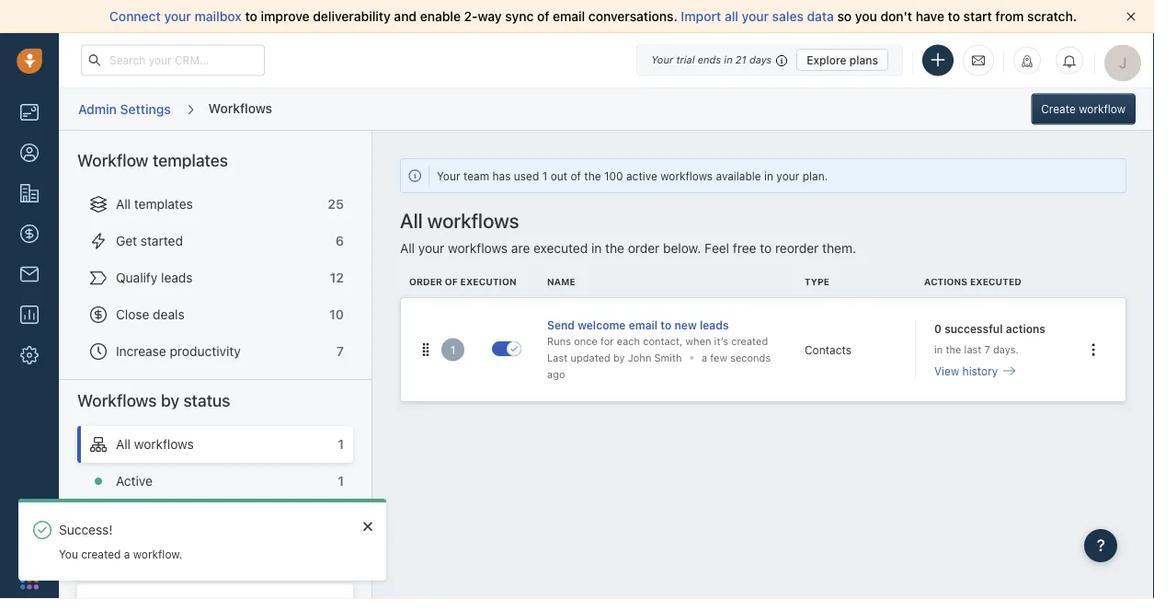 Task type: locate. For each thing, give the bounding box(es) containing it.
1 7 from the left
[[985, 344, 991, 356]]

created up seconds
[[732, 335, 769, 347]]

workflows for workflows
[[209, 100, 272, 115]]

created
[[732, 335, 769, 347], [81, 548, 121, 561]]

your left team
[[437, 169, 461, 182]]

0 horizontal spatial 7
[[337, 344, 344, 359]]

1 horizontal spatial your
[[652, 54, 674, 66]]

2 horizontal spatial the
[[946, 344, 962, 356]]

0 horizontal spatial a
[[124, 548, 130, 561]]

your
[[652, 54, 674, 66], [437, 169, 461, 182]]

Search your CRM... text field
[[81, 45, 265, 76]]

in inside 0 successful actions in the last 7 days.
[[935, 344, 944, 356]]

1 horizontal spatial of
[[571, 169, 582, 182]]

1 vertical spatial your
[[437, 169, 461, 182]]

to left start
[[949, 9, 961, 24]]

smith
[[655, 352, 682, 364]]

deliverability
[[313, 9, 391, 24]]

7 down 10
[[337, 344, 344, 359]]

templates for workflow templates
[[153, 150, 228, 170]]

contacts
[[805, 343, 852, 356]]

workflows down the increase
[[77, 391, 157, 410]]

create
[[1042, 103, 1077, 115]]

2 vertical spatial the
[[946, 344, 962, 356]]

0 vertical spatial are
[[512, 241, 530, 256]]

in
[[725, 54, 733, 66], [765, 169, 774, 182], [592, 241, 602, 256], [935, 344, 944, 356]]

executed inside all workflows all your workflows are executed in the order below. feel free to reorder them.
[[534, 241, 588, 256]]

the inside 0 successful actions in the last 7 days.
[[946, 344, 962, 356]]

execution
[[461, 276, 517, 287]]

runs
[[548, 335, 572, 347]]

0 vertical spatial templates
[[153, 150, 228, 170]]

leads up it's
[[700, 318, 729, 331]]

days
[[750, 54, 772, 66]]

1 horizontal spatial workflows
[[209, 100, 272, 115]]

phone element
[[11, 520, 48, 557]]

your left plan.
[[777, 169, 800, 182]]

all
[[116, 196, 131, 212], [400, 208, 423, 232], [400, 241, 415, 256]]

0 horizontal spatial 1
[[338, 473, 344, 489]]

import
[[681, 9, 722, 24]]

send welcome email to new leads runs once for each contact, when it's created
[[548, 318, 769, 347]]

0 horizontal spatial the
[[585, 169, 601, 182]]

them.
[[823, 241, 857, 256]]

to right "mailbox"
[[245, 9, 258, 24]]

all workflows all your workflows are executed in the order below. feel free to reorder them.
[[400, 208, 857, 256]]

0 vertical spatial of
[[537, 9, 550, 24]]

from
[[996, 9, 1025, 24]]

1 horizontal spatial a
[[702, 352, 708, 364]]

1 vertical spatial executed
[[971, 276, 1022, 287]]

by left status
[[161, 391, 179, 410]]

don't
[[881, 9, 913, 24]]

leads inside send welcome email to new leads runs once for each contact, when it's created
[[700, 318, 729, 331]]

of right sync
[[537, 9, 550, 24]]

are right what
[[122, 557, 146, 577]]

admin
[[78, 101, 117, 116]]

0 horizontal spatial by
[[161, 391, 179, 410]]

0 vertical spatial executed
[[534, 241, 588, 256]]

actions
[[925, 276, 968, 287]]

name
[[548, 276, 576, 287]]

get started
[[116, 233, 183, 248]]

successful
[[945, 322, 1004, 335]]

email
[[553, 9, 586, 24], [629, 318, 658, 331]]

what
[[77, 557, 118, 577]]

free
[[733, 241, 757, 256]]

templates up started
[[134, 196, 193, 212]]

the
[[585, 169, 601, 182], [606, 241, 625, 256], [946, 344, 962, 356]]

in left order
[[592, 241, 602, 256]]

0 horizontal spatial created
[[81, 548, 121, 561]]

workflows down search your crm... text box
[[209, 100, 272, 115]]

1 horizontal spatial 7
[[985, 344, 991, 356]]

0 horizontal spatial executed
[[534, 241, 588, 256]]

1 vertical spatial the
[[606, 241, 625, 256]]

in down 0
[[935, 344, 944, 356]]

a left workflow.
[[124, 548, 130, 561]]

leads
[[161, 270, 193, 285], [700, 318, 729, 331]]

0 vertical spatial workflows
[[209, 100, 272, 115]]

your for your trial ends in 21 days
[[652, 54, 674, 66]]

by
[[614, 352, 625, 364], [161, 391, 179, 410]]

1 vertical spatial created
[[81, 548, 121, 561]]

workflows for workflows by status
[[77, 391, 157, 410]]

history
[[963, 364, 999, 377]]

of
[[445, 276, 458, 287]]

1
[[543, 169, 548, 182], [451, 343, 456, 356], [338, 473, 344, 489]]

to
[[245, 9, 258, 24], [949, 9, 961, 24], [760, 241, 772, 256], [661, 318, 672, 331]]

0 horizontal spatial workflows
[[77, 391, 157, 410]]

plans
[[850, 53, 879, 66]]

order of execution
[[410, 276, 517, 287]]

1 horizontal spatial the
[[606, 241, 625, 256]]

email up each
[[629, 318, 658, 331]]

your trial ends in 21 days
[[652, 54, 772, 66]]

workflows up the execution
[[448, 241, 508, 256]]

active
[[116, 473, 153, 489]]

templates up all templates
[[153, 150, 228, 170]]

connect your mailbox to improve deliverability and enable 2-way sync of email conversations. import all your sales data so you don't have to start from scratch.
[[109, 9, 1078, 24]]

leads up deals
[[161, 270, 193, 285]]

1 horizontal spatial by
[[614, 352, 625, 364]]

0 vertical spatial email
[[553, 9, 586, 24]]

feel
[[705, 241, 730, 256]]

you
[[856, 9, 878, 24]]

1 horizontal spatial email
[[629, 318, 658, 331]]

updated
[[571, 352, 611, 364]]

used
[[514, 169, 540, 182]]

email right sync
[[553, 9, 586, 24]]

0 horizontal spatial email
[[553, 9, 586, 24]]

the inside all workflows all your workflows are executed in the order below. feel free to reorder them.
[[606, 241, 625, 256]]

your left the trial
[[652, 54, 674, 66]]

1 vertical spatial workflows
[[428, 208, 520, 232]]

explore plans link
[[797, 49, 889, 71]]

send welcome email to new leads link
[[548, 316, 787, 333]]

1 vertical spatial a
[[124, 548, 130, 561]]

are
[[512, 241, 530, 256], [122, 557, 146, 577]]

1 vertical spatial workflows
[[77, 391, 157, 410]]

ends
[[698, 54, 722, 66]]

0 horizontal spatial are
[[122, 557, 146, 577]]

all for templates
[[116, 196, 131, 212]]

created down success! at the bottom of the page
[[81, 548, 121, 561]]

a
[[702, 352, 708, 364], [124, 548, 130, 561]]

your left "mailbox"
[[164, 9, 191, 24]]

1 vertical spatial templates
[[134, 196, 193, 212]]

conversations.
[[589, 9, 678, 24]]

contact,
[[643, 335, 683, 347]]

your team has used 1 out of the 100 active workflows available in your plan.
[[437, 169, 829, 182]]

workflows?
[[150, 557, 235, 577]]

1 vertical spatial 1
[[451, 343, 456, 356]]

1 vertical spatial leads
[[700, 318, 729, 331]]

the left order
[[606, 241, 625, 256]]

to up contact,
[[661, 318, 672, 331]]

0 horizontal spatial leads
[[161, 270, 193, 285]]

1 vertical spatial email
[[629, 318, 658, 331]]

0 vertical spatial a
[[702, 352, 708, 364]]

25
[[328, 196, 344, 212]]

send
[[548, 318, 575, 331]]

by down each
[[614, 352, 625, 364]]

7
[[985, 344, 991, 356], [337, 344, 344, 359]]

your
[[164, 9, 191, 24], [742, 9, 769, 24], [777, 169, 800, 182], [419, 241, 445, 256]]

1 horizontal spatial leads
[[700, 318, 729, 331]]

your up order
[[419, 241, 445, 256]]

1 vertical spatial are
[[122, 557, 146, 577]]

email inside send welcome email to new leads runs once for each contact, when it's created
[[629, 318, 658, 331]]

0 vertical spatial created
[[732, 335, 769, 347]]

templates
[[153, 150, 228, 170], [134, 196, 193, 212]]

executed right actions on the top right of page
[[971, 276, 1022, 287]]

1 vertical spatial of
[[571, 169, 582, 182]]

0 vertical spatial leads
[[161, 270, 193, 285]]

the left last
[[946, 344, 962, 356]]

below.
[[664, 241, 702, 256]]

workflows right active
[[661, 169, 713, 182]]

workflow
[[1080, 103, 1126, 115]]

way
[[478, 9, 502, 24]]

executed up name
[[534, 241, 588, 256]]

0 vertical spatial your
[[652, 54, 674, 66]]

success!
[[59, 522, 113, 537]]

so
[[838, 9, 852, 24]]

to inside all workflows all your workflows are executed in the order below. feel free to reorder them.
[[760, 241, 772, 256]]

1 horizontal spatial are
[[512, 241, 530, 256]]

7 right last
[[985, 344, 991, 356]]

1 horizontal spatial created
[[732, 335, 769, 347]]

a left 'few'
[[702, 352, 708, 364]]

new
[[675, 318, 697, 331]]

create workflow button
[[1032, 93, 1137, 125]]

sync
[[506, 9, 534, 24]]

the left 100
[[585, 169, 601, 182]]

close image
[[364, 521, 373, 531]]

0 horizontal spatial your
[[437, 169, 461, 182]]

of right the 'out'
[[571, 169, 582, 182]]

2 vertical spatial workflows
[[448, 241, 508, 256]]

1 horizontal spatial executed
[[971, 276, 1022, 287]]

workflows down team
[[428, 208, 520, 232]]

2 horizontal spatial 1
[[543, 169, 548, 182]]

reorder
[[776, 241, 819, 256]]

are up the execution
[[512, 241, 530, 256]]

to right free
[[760, 241, 772, 256]]

import all your sales data link
[[681, 9, 838, 24]]

order
[[628, 241, 660, 256]]

create workflow
[[1042, 103, 1126, 115]]



Task type: vqa. For each thing, say whether or not it's contained in the screenshot.
the bottommost EXECUTED
yes



Task type: describe. For each thing, give the bounding box(es) containing it.
last
[[548, 352, 568, 364]]

100
[[605, 169, 624, 182]]

out
[[551, 169, 568, 182]]

type
[[805, 276, 830, 287]]

increase
[[116, 344, 166, 359]]

0 successful actions in the last 7 days.
[[935, 322, 1046, 356]]

qualify leads
[[116, 270, 193, 285]]

productivity
[[170, 344, 241, 359]]

view
[[935, 364, 960, 377]]

your inside all workflows all your workflows are executed in the order below. feel free to reorder them.
[[419, 241, 445, 256]]

send email image
[[973, 53, 986, 68]]

active
[[627, 169, 658, 182]]

close image
[[1127, 12, 1137, 21]]

are inside all workflows all your workflows are executed in the order below. feel free to reorder them.
[[512, 241, 530, 256]]

ago
[[548, 368, 566, 380]]

connect your mailbox link
[[109, 9, 245, 24]]

explore
[[807, 53, 847, 66]]

you created a workflow.
[[59, 548, 182, 561]]

phone image
[[20, 529, 39, 548]]

2 7 from the left
[[337, 344, 344, 359]]

start
[[964, 9, 993, 24]]

improve
[[261, 9, 310, 24]]

in inside all workflows all your workflows are executed in the order below. feel free to reorder them.
[[592, 241, 602, 256]]

what are workflows?
[[77, 557, 235, 577]]

last updated by john smith
[[548, 352, 682, 364]]

get
[[116, 233, 137, 248]]

0 vertical spatial workflows
[[661, 169, 713, 182]]

close
[[116, 307, 149, 322]]

has
[[493, 169, 511, 182]]

freshworks switcher image
[[20, 571, 39, 589]]

0 horizontal spatial of
[[537, 9, 550, 24]]

all templates
[[116, 196, 193, 212]]

0 vertical spatial the
[[585, 169, 601, 182]]

1 horizontal spatial 1
[[451, 343, 456, 356]]

qualify
[[116, 270, 158, 285]]

explore plans
[[807, 53, 879, 66]]

days.
[[994, 344, 1019, 356]]

6
[[336, 233, 344, 248]]

mailbox
[[195, 9, 242, 24]]

a inside 'a few seconds ago'
[[702, 352, 708, 364]]

order
[[410, 276, 443, 287]]

in right "available"
[[765, 169, 774, 182]]

0 vertical spatial by
[[614, 352, 625, 364]]

when
[[686, 335, 712, 347]]

your right all
[[742, 9, 769, 24]]

status
[[184, 391, 231, 410]]

2-
[[464, 9, 478, 24]]

welcome
[[578, 318, 626, 331]]

tick image
[[511, 345, 518, 352]]

few
[[711, 352, 728, 364]]

workflow templates
[[77, 150, 228, 170]]

move image
[[420, 343, 433, 356]]

enable
[[420, 9, 461, 24]]

1 vertical spatial by
[[161, 391, 179, 410]]

you
[[59, 548, 78, 561]]

trial
[[677, 54, 695, 66]]

10
[[330, 307, 344, 322]]

a few seconds ago
[[548, 352, 771, 380]]

to inside send welcome email to new leads runs once for each contact, when it's created
[[661, 318, 672, 331]]

workflows by status
[[77, 391, 231, 410]]

what's new image
[[1022, 55, 1034, 68]]

john
[[628, 352, 652, 364]]

workflow
[[77, 150, 149, 170]]

team
[[464, 169, 490, 182]]

21
[[736, 54, 747, 66]]

seconds
[[731, 352, 771, 364]]

0
[[935, 322, 942, 335]]

created inside send welcome email to new leads runs once for each contact, when it's created
[[732, 335, 769, 347]]

in left 21 at the right of the page
[[725, 54, 733, 66]]

all for workflows
[[400, 208, 423, 232]]

and
[[394, 9, 417, 24]]

7 inside 0 successful actions in the last 7 days.
[[985, 344, 991, 356]]

workflow.
[[133, 548, 182, 561]]

actions
[[1007, 322, 1046, 335]]

it's
[[715, 335, 729, 347]]

data
[[808, 9, 835, 24]]

admin settings
[[78, 101, 171, 116]]

sales
[[773, 9, 804, 24]]

deals
[[153, 307, 185, 322]]

for
[[601, 335, 614, 347]]

increase productivity
[[116, 344, 241, 359]]

your for your team has used 1 out of the 100 active workflows available in your plan.
[[437, 169, 461, 182]]

2 vertical spatial 1
[[338, 473, 344, 489]]

started
[[141, 233, 183, 248]]

templates for all templates
[[134, 196, 193, 212]]

actions executed
[[925, 276, 1022, 287]]

settings
[[120, 101, 171, 116]]

0 vertical spatial 1
[[543, 169, 548, 182]]

close deals
[[116, 307, 185, 322]]

create workflow link
[[1032, 93, 1137, 125]]

available
[[716, 169, 762, 182]]

scratch.
[[1028, 9, 1078, 24]]



